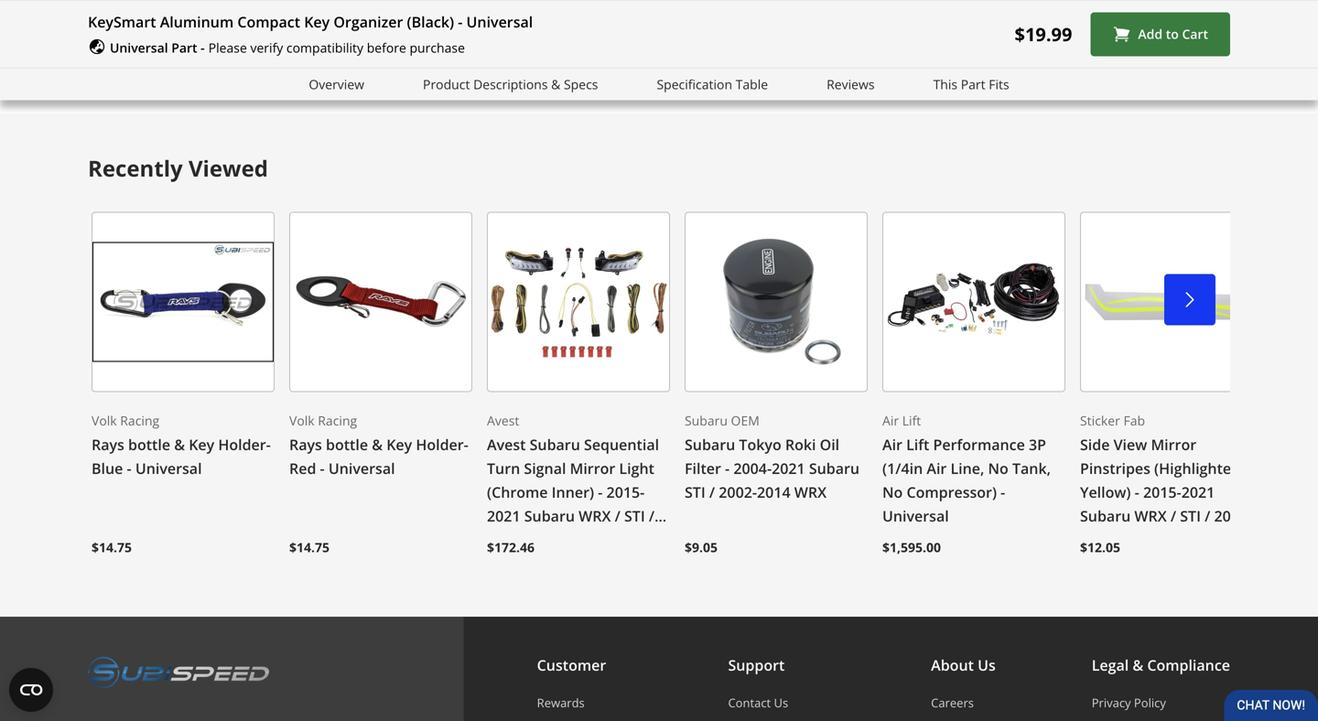 Task type: locate. For each thing, give the bounding box(es) containing it.
this part fits
[[934, 75, 1010, 93]]

subaru down the yellow)
[[1081, 507, 1131, 526]]

volk inside volk racing rays bottle & key holder- blue - universal
[[92, 412, 117, 429]]

fab
[[1124, 412, 1146, 429]]

1 $14.75 from the left
[[92, 539, 132, 557]]

0 horizontal spatial this
[[88, 10, 116, 29]]

volk up red
[[289, 412, 315, 429]]

add to cart
[[1139, 25, 1209, 43]]

2 rays from the left
[[289, 435, 322, 455]]

0 vertical spatial this
[[88, 10, 116, 29]]

specification table link
[[657, 74, 769, 95]]

1 horizontal spatial 2013-
[[1215, 507, 1253, 526]]

sequential
[[584, 435, 659, 455]]

subaru up 2018
[[525, 507, 575, 526]]

bottle inside volk racing rays bottle & key holder- blue - universal
[[128, 435, 170, 455]]

verify down compact
[[250, 39, 283, 56]]

volk inside volk racing rays bottle & key holder- red - universal
[[289, 412, 315, 429]]

air lift air lift performance 3p (1/4in air line, no tank, no compressor) - universal
[[883, 412, 1051, 526]]

1 horizontal spatial racing
[[318, 412, 357, 429]]

2 $14.75 from the left
[[289, 539, 330, 557]]

support
[[729, 656, 785, 675]]

volk for rays bottle & key holder- red - universal
[[289, 412, 315, 429]]

before down organizer
[[367, 39, 406, 56]]

1 horizontal spatial sti
[[685, 483, 706, 503]]

1 2015- from the left
[[607, 483, 645, 503]]

no down (1/4in on the right of page
[[883, 483, 903, 503]]

- right red
[[320, 459, 325, 479]]

crosstrek inside sticker fab side view mirror pinstripes (highlighter yellow) - 2015-2021 subaru wrx / sti / 2013- 2017 crosstrek
[[1118, 530, 1186, 550]]

performance
[[934, 435, 1026, 455]]

key for rays bottle & key holder- blue - universal
[[189, 435, 214, 455]]

before inside this item is non-application specific. please verify compatibility before purchase. may require some modification for proper installation.
[[269, 33, 314, 53]]

0 horizontal spatial us
[[774, 695, 789, 712]]

2021 down (highlighter
[[1182, 483, 1216, 503]]

0 horizontal spatial please
[[88, 33, 132, 53]]

&
[[551, 75, 561, 93], [174, 435, 185, 455], [372, 435, 383, 455], [1133, 656, 1144, 675]]

universal inside volk racing rays bottle & key holder- red - universal
[[329, 459, 395, 479]]

1 horizontal spatial rays
[[289, 435, 322, 455]]

alk27680 air lift performance 3p (1/4in air line, no tank, no compressor), image
[[883, 212, 1066, 392]]

- right the blue
[[127, 459, 132, 479]]

view
[[1114, 435, 1148, 455]]

0 horizontal spatial racing
[[120, 412, 159, 429]]

universal inside air lift air lift performance 3p (1/4in air line, no tank, no compressor) - universal
[[883, 507, 949, 526]]

- right compressor)
[[1001, 483, 1006, 503]]

rays for red
[[289, 435, 322, 455]]

0 horizontal spatial 2015-
[[607, 483, 645, 503]]

2 volk from the left
[[289, 412, 315, 429]]

this part fits link
[[934, 74, 1010, 95]]

part left fits
[[961, 75, 986, 93]]

2013- down 2014-
[[487, 554, 525, 574]]

rays inside volk racing rays bottle & key holder- blue - universal
[[92, 435, 124, 455]]

sti
[[685, 483, 706, 503], [625, 507, 645, 526], [1181, 507, 1202, 526]]

0 horizontal spatial mirror
[[570, 459, 616, 479]]

2017 inside sticker fab side view mirror pinstripes (highlighter yellow) - 2015-2021 subaru wrx / sti / 2013- 2017 crosstrek
[[1081, 530, 1114, 550]]

bottle
[[128, 435, 170, 455], [326, 435, 368, 455]]

0 vertical spatial mirror
[[1152, 435, 1197, 455]]

2013- down (highlighter
[[1215, 507, 1253, 526]]

sti down light
[[625, 507, 645, 526]]

- inside air lift air lift performance 3p (1/4in air line, no tank, no compressor) - universal
[[1001, 483, 1006, 503]]

0 vertical spatial 2021
[[772, 459, 806, 479]]

1 vertical spatial no
[[883, 483, 903, 503]]

2013-
[[1215, 507, 1253, 526], [487, 554, 525, 574]]

product descriptions & specs
[[423, 75, 598, 93]]

universal inside volk racing rays bottle & key holder- blue - universal
[[135, 459, 202, 479]]

us right about
[[978, 656, 996, 675]]

compatibility
[[177, 33, 265, 53], [287, 39, 364, 56]]

holder- for rays bottle & key holder- blue - universal
[[218, 435, 271, 455]]

2015-
[[607, 483, 645, 503], [1144, 483, 1182, 503]]

2 holder- from the left
[[416, 435, 469, 455]]

air
[[883, 412, 899, 429], [883, 435, 903, 455], [927, 459, 947, 479]]

tokyo
[[739, 435, 782, 455]]

us
[[978, 656, 996, 675], [774, 695, 789, 712]]

wrx inside subaru oem subaru tokyo roki oil filter - 2004-2021 subaru sti / 2002-2014 wrx
[[795, 483, 827, 503]]

key inside volk racing rays bottle & key holder- red - universal
[[387, 435, 412, 455]]

side
[[1081, 435, 1110, 455]]

1 vertical spatial this
[[934, 75, 958, 93]]

bottle inside volk racing rays bottle & key holder- red - universal
[[326, 435, 368, 455]]

2015- down (highlighter
[[1144, 483, 1182, 503]]

crosstrek down the yellow)
[[1118, 530, 1186, 550]]

wrx down the pinstripes
[[1135, 507, 1167, 526]]

pinstripes
[[1081, 459, 1151, 479]]

0 horizontal spatial 2013-
[[487, 554, 525, 574]]

0 horizontal spatial verify
[[136, 33, 173, 53]]

key inside volk racing rays bottle & key holder- blue - universal
[[189, 435, 214, 455]]

compatibility down application
[[177, 33, 265, 53]]

part down the non-
[[171, 39, 197, 56]]

1 vertical spatial 2013-
[[487, 554, 525, 574]]

holder- inside volk racing rays bottle & key holder- red - universal
[[416, 435, 469, 455]]

0 vertical spatial no
[[989, 459, 1009, 479]]

2 vertical spatial air
[[927, 459, 947, 479]]

1 horizontal spatial $14.75
[[289, 539, 330, 557]]

please
[[88, 33, 132, 53], [209, 39, 247, 56]]

3p
[[1029, 435, 1047, 455]]

- right the yellow)
[[1135, 483, 1140, 503]]

1 vertical spatial part
[[961, 75, 986, 93]]

mirror inside avest avest subaru sequential turn signal mirror light (chrome inner) - 2015- 2021 subaru wrx / sti / 2014-2018 forester / 2013-2017 crosstrek
[[570, 459, 616, 479]]

open widget image
[[9, 669, 53, 713]]

0 vertical spatial us
[[978, 656, 996, 675]]

1 horizontal spatial holder-
[[416, 435, 469, 455]]

careers
[[932, 695, 974, 712]]

1 vertical spatial 2017
[[525, 554, 559, 574]]

0 horizontal spatial bottle
[[128, 435, 170, 455]]

0 vertical spatial part
[[171, 39, 197, 56]]

2021
[[772, 459, 806, 479], [1182, 483, 1216, 503], [487, 507, 521, 526]]

universal up $1,595.00
[[883, 507, 949, 526]]

verify down "is"
[[136, 33, 173, 53]]

1 horizontal spatial please
[[209, 39, 247, 56]]

0 horizontal spatial compatibility
[[177, 33, 265, 53]]

0 horizontal spatial key
[[189, 435, 214, 455]]

wrx
[[795, 483, 827, 503], [579, 507, 611, 526], [1135, 507, 1167, 526]]

some
[[475, 33, 513, 53]]

reviews link
[[827, 74, 875, 95]]

0 horizontal spatial sti
[[625, 507, 645, 526]]

2 vertical spatial 2021
[[487, 507, 521, 526]]

yellow)
[[1081, 483, 1131, 503]]

compliance
[[1148, 656, 1231, 675]]

wrx right 2014
[[795, 483, 827, 503]]

legal & compliance
[[1092, 656, 1231, 675]]

recently
[[88, 153, 183, 183]]

$14.75 down the blue
[[92, 539, 132, 557]]

2021 up 2014-
[[487, 507, 521, 526]]

1 horizontal spatial 2015-
[[1144, 483, 1182, 503]]

sti down (highlighter
[[1181, 507, 1202, 526]]

- inside avest avest subaru sequential turn signal mirror light (chrome inner) - 2015- 2021 subaru wrx / sti / 2014-2018 forester / 2013-2017 crosstrek
[[598, 483, 603, 503]]

rays up the blue
[[92, 435, 124, 455]]

oem
[[731, 412, 760, 429]]

key
[[304, 12, 330, 32], [189, 435, 214, 455], [387, 435, 412, 455]]

0 horizontal spatial no
[[883, 483, 903, 503]]

1 horizontal spatial us
[[978, 656, 996, 675]]

filter
[[685, 459, 722, 479]]

rays up red
[[289, 435, 322, 455]]

mirror up inner)
[[570, 459, 616, 479]]

1 vertical spatial lift
[[907, 435, 930, 455]]

2 horizontal spatial wrx
[[1135, 507, 1167, 526]]

2 horizontal spatial key
[[387, 435, 412, 455]]

crosstrek down "forester"
[[563, 554, 631, 574]]

modification
[[517, 33, 602, 53]]

before down specific.
[[269, 33, 314, 53]]

customer
[[537, 656, 606, 675]]

overview
[[309, 75, 365, 93]]

1 vertical spatial mirror
[[570, 459, 616, 479]]

crosstrek
[[1118, 530, 1186, 550], [563, 554, 631, 574]]

please down application
[[209, 39, 247, 56]]

2017
[[1081, 530, 1114, 550], [525, 554, 559, 574]]

2 bottle from the left
[[326, 435, 368, 455]]

1 horizontal spatial bottle
[[326, 435, 368, 455]]

0 horizontal spatial crosstrek
[[563, 554, 631, 574]]

1 horizontal spatial 2017
[[1081, 530, 1114, 550]]

2 horizontal spatial 2021
[[1182, 483, 1216, 503]]

universal
[[467, 12, 533, 32], [110, 39, 168, 56], [135, 459, 202, 479], [329, 459, 395, 479], [883, 507, 949, 526]]

1 vertical spatial avest
[[487, 435, 526, 455]]

2017 down 2018
[[525, 554, 559, 574]]

add to cart button
[[1091, 12, 1231, 56]]

1 vertical spatial us
[[774, 695, 789, 712]]

$1,595.00
[[883, 539, 941, 557]]

please inside this item is non-application specific. please verify compatibility before purchase. may require some modification for proper installation.
[[88, 33, 132, 53]]

0 horizontal spatial wrx
[[579, 507, 611, 526]]

subaru oem subaru tokyo roki oil filter - 2004-2021 subaru sti / 2002-2014 wrx
[[685, 412, 860, 503]]

this
[[88, 10, 116, 29], [934, 75, 958, 93]]

cart
[[1183, 25, 1209, 43]]

1 holder- from the left
[[218, 435, 271, 455]]

picture of subaru tokyo roki oil filter - 2004-2021 subaru sti / 2002-2014 wrx image
[[685, 212, 868, 392]]

(chrome
[[487, 483, 548, 503]]

holder- inside volk racing rays bottle & key holder- blue - universal
[[218, 435, 271, 455]]

table
[[736, 75, 769, 93]]

volk
[[92, 412, 117, 429], [289, 412, 315, 429]]

0 vertical spatial avest
[[487, 412, 520, 429]]

1 bottle from the left
[[128, 435, 170, 455]]

2021 down roki at the right bottom of the page
[[772, 459, 806, 479]]

0 vertical spatial air
[[883, 412, 899, 429]]

rays for blue
[[92, 435, 124, 455]]

1 vertical spatial 2021
[[1182, 483, 1216, 503]]

0 vertical spatial 2017
[[1081, 530, 1114, 550]]

this inside this item is non-application specific. please verify compatibility before purchase. may require some modification for proper installation.
[[88, 10, 116, 29]]

$9.05
[[685, 539, 718, 557]]

no down performance
[[989, 459, 1009, 479]]

0 horizontal spatial volk
[[92, 412, 117, 429]]

wrx up "forester"
[[579, 507, 611, 526]]

1 vertical spatial crosstrek
[[563, 554, 631, 574]]

universal right the blue
[[135, 459, 202, 479]]

1 horizontal spatial key
[[304, 12, 330, 32]]

racing
[[120, 412, 159, 429], [318, 412, 357, 429]]

to
[[1166, 25, 1179, 43]]

2017 down the yellow)
[[1081, 530, 1114, 550]]

0 horizontal spatial 2017
[[525, 554, 559, 574]]

part for universal
[[171, 39, 197, 56]]

avest
[[487, 412, 520, 429], [487, 435, 526, 455]]

racing inside volk racing rays bottle & key holder- red - universal
[[318, 412, 357, 429]]

0 horizontal spatial rays
[[92, 435, 124, 455]]

volk up the blue
[[92, 412, 117, 429]]

2 horizontal spatial sti
[[1181, 507, 1202, 526]]

2015- down light
[[607, 483, 645, 503]]

0 horizontal spatial holder-
[[218, 435, 271, 455]]

sti down 'filter'
[[685, 483, 706, 503]]

0 horizontal spatial before
[[269, 33, 314, 53]]

0 vertical spatial 2013-
[[1215, 507, 1253, 526]]

1 horizontal spatial compatibility
[[287, 39, 364, 56]]

subaru up 'filter'
[[685, 435, 736, 455]]

/
[[710, 483, 715, 503], [615, 507, 621, 526], [649, 507, 655, 526], [1171, 507, 1177, 526], [1205, 507, 1211, 526], [626, 530, 631, 550]]

part
[[171, 39, 197, 56], [961, 75, 986, 93]]

1 rays from the left
[[92, 435, 124, 455]]

purchase
[[410, 39, 465, 56]]

volk racing rays bottle & key holder- blue - universal
[[92, 412, 271, 479]]

1 volk from the left
[[92, 412, 117, 429]]

0 horizontal spatial $14.75
[[92, 539, 132, 557]]

1 horizontal spatial 2021
[[772, 459, 806, 479]]

this left item
[[88, 10, 116, 29]]

0 vertical spatial crosstrek
[[1118, 530, 1186, 550]]

aluminum
[[160, 12, 234, 32]]

$14.75 down red
[[289, 539, 330, 557]]

rewards
[[537, 695, 585, 712]]

please down keysmart
[[88, 33, 132, 53]]

1 horizontal spatial volk
[[289, 412, 315, 429]]

1 horizontal spatial wrx
[[795, 483, 827, 503]]

2021 inside sticker fab side view mirror pinstripes (highlighter yellow) - 2015-2021 subaru wrx / sti / 2013- 2017 crosstrek
[[1182, 483, 1216, 503]]

lift
[[903, 412, 922, 429], [907, 435, 930, 455]]

2 racing from the left
[[318, 412, 357, 429]]

product descriptions & specs link
[[423, 74, 598, 95]]

us right contact
[[774, 695, 789, 712]]

add
[[1139, 25, 1163, 43]]

oil
[[820, 435, 840, 455]]

- up require
[[458, 12, 463, 32]]

1 horizontal spatial mirror
[[1152, 435, 1197, 455]]

- inside sticker fab side view mirror pinstripes (highlighter yellow) - 2015-2021 subaru wrx / sti / 2013- 2017 crosstrek
[[1135, 483, 1140, 503]]

compatibility down keysmart aluminum compact key organizer (black) - universal
[[287, 39, 364, 56]]

universal part - please verify compatibility before purchase
[[110, 39, 465, 56]]

no
[[989, 459, 1009, 479], [883, 483, 903, 503]]

2 avest from the top
[[487, 435, 526, 455]]

forester
[[563, 530, 622, 550]]

crosstrek inside avest avest subaru sequential turn signal mirror light (chrome inner) - 2015- 2021 subaru wrx / sti / 2014-2018 forester / 2013-2017 crosstrek
[[563, 554, 631, 574]]

1 racing from the left
[[120, 412, 159, 429]]

- right inner)
[[598, 483, 603, 503]]

- right 'filter'
[[725, 459, 730, 479]]

2 2015- from the left
[[1144, 483, 1182, 503]]

universal right red
[[329, 459, 395, 479]]

this left fits
[[934, 75, 958, 93]]

us for contact us
[[774, 695, 789, 712]]

recently viewed
[[88, 153, 268, 183]]

inner)
[[552, 483, 594, 503]]

rays inside volk racing rays bottle & key holder- red - universal
[[289, 435, 322, 455]]

mirror up (highlighter
[[1152, 435, 1197, 455]]

0 horizontal spatial 2021
[[487, 507, 521, 526]]

wrx inside sticker fab side view mirror pinstripes (highlighter yellow) - 2015-2021 subaru wrx / sti / 2013- 2017 crosstrek
[[1135, 507, 1167, 526]]

tank,
[[1013, 459, 1051, 479]]

light
[[619, 459, 655, 479]]

(black)
[[407, 12, 454, 32]]

1 horizontal spatial this
[[934, 75, 958, 93]]

1 horizontal spatial crosstrek
[[1118, 530, 1186, 550]]

1 horizontal spatial part
[[961, 75, 986, 93]]

racing inside volk racing rays bottle & key holder- blue - universal
[[120, 412, 159, 429]]

$14.75 for blue
[[92, 539, 132, 557]]

bottle for blue
[[128, 435, 170, 455]]

0 horizontal spatial part
[[171, 39, 197, 56]]



Task type: vqa. For each thing, say whether or not it's contained in the screenshot.


Task type: describe. For each thing, give the bounding box(es) containing it.
policy
[[1135, 695, 1167, 712]]

avest avest subaru sequential turn signal mirror light (chrome inner) - 2015- 2021 subaru wrx / sti / 2014-2018 forester / 2013-2017 crosstrek
[[487, 412, 659, 574]]

racing for blue
[[120, 412, 159, 429]]

turn
[[487, 459, 520, 479]]

picture of rays bottle & key holder-blue - universal image
[[92, 212, 275, 392]]

signal
[[524, 459, 566, 479]]

rewards link
[[537, 695, 632, 712]]

privacy
[[1092, 695, 1132, 712]]

compatibility inside this item is non-application specific. please verify compatibility before purchase. may require some modification for proper installation.
[[177, 33, 265, 53]]

& inside volk racing rays bottle & key holder- red - universal
[[372, 435, 383, 455]]

application
[[200, 10, 275, 29]]

2004-
[[734, 459, 772, 479]]

sti inside sticker fab side view mirror pinstripes (highlighter yellow) - 2015-2021 subaru wrx / sti / 2013- 2017 crosstrek
[[1181, 507, 1202, 526]]

for
[[606, 33, 626, 53]]

sticker
[[1081, 412, 1121, 429]]

this item is non-application specific. please verify compatibility before purchase. may require some modification for proper installation.
[[88, 10, 759, 53]]

2021 inside subaru oem subaru tokyo roki oil filter - 2004-2021 subaru sti / 2002-2014 wrx
[[772, 459, 806, 479]]

$19.99
[[1015, 21, 1073, 47]]

- down the aluminum
[[201, 39, 205, 56]]

$14.75 for red
[[289, 539, 330, 557]]

product
[[423, 75, 470, 93]]

mirror inside sticker fab side view mirror pinstripes (highlighter yellow) - 2015-2021 subaru wrx / sti / 2013- 2017 crosstrek
[[1152, 435, 1197, 455]]

volk racing rays bottle & key holder- red - universal
[[289, 412, 469, 479]]

purchase.
[[318, 33, 385, 53]]

- inside subaru oem subaru tokyo roki oil filter - 2004-2021 subaru sti / 2002-2014 wrx
[[725, 459, 730, 479]]

privacy policy link
[[1092, 695, 1231, 712]]

this for this part fits
[[934, 75, 958, 93]]

about us
[[932, 656, 996, 675]]

contact
[[729, 695, 771, 712]]

1 avest from the top
[[487, 412, 520, 429]]

proper
[[630, 33, 677, 53]]

2018
[[525, 530, 559, 550]]

blue
[[92, 459, 123, 479]]

may
[[389, 33, 418, 53]]

2013- inside sticker fab side view mirror pinstripes (highlighter yellow) - 2015-2021 subaru wrx / sti / 2013- 2017 crosstrek
[[1215, 507, 1253, 526]]

roki
[[786, 435, 816, 455]]

volk for rays bottle & key holder- blue - universal
[[92, 412, 117, 429]]

2015- inside avest avest subaru sequential turn signal mirror light (chrome inner) - 2015- 2021 subaru wrx / sti / 2014-2018 forester / 2013-2017 crosstrek
[[607, 483, 645, 503]]

2021 inside avest avest subaru sequential turn signal mirror light (chrome inner) - 2015- 2021 subaru wrx / sti / 2014-2018 forester / 2013-2017 crosstrek
[[487, 507, 521, 526]]

legal
[[1092, 656, 1129, 675]]

us for about us
[[978, 656, 996, 675]]

(highlighter
[[1155, 459, 1238, 479]]

sticker fab side view mirror pinstripes (highlighter yellow) - 2015-2021 subaru wrx / sti / 2013- 2017 crosstrek
[[1081, 412, 1253, 550]]

subispeed logo image
[[88, 654, 269, 692]]

2013- inside avest avest subaru sequential turn signal mirror light (chrome inner) - 2015- 2021 subaru wrx / sti / 2014-2018 forester / 2013-2017 crosstrek
[[487, 554, 525, 574]]

overview link
[[309, 74, 365, 95]]

specification
[[657, 75, 733, 93]]

2017 inside avest avest subaru sequential turn signal mirror light (chrome inner) - 2015- 2021 subaru wrx / sti / 2014-2018 forester / 2013-2017 crosstrek
[[525, 554, 559, 574]]

keysmart
[[88, 12, 156, 32]]

subaru inside sticker fab side view mirror pinstripes (highlighter yellow) - 2015-2021 subaru wrx / sti / 2013- 2017 crosstrek
[[1081, 507, 1131, 526]]

organizer
[[334, 12, 403, 32]]

descriptions
[[474, 75, 548, 93]]

specs
[[564, 75, 598, 93]]

fits
[[989, 75, 1010, 93]]

part for this
[[961, 75, 986, 93]]

holder- for rays bottle & key holder- red - universal
[[416, 435, 469, 455]]

- inside volk racing rays bottle & key holder- red - universal
[[320, 459, 325, 479]]

sfb15wrxmirpin-hy side view mirror pinstripes - 15+ wrx / sti / 13-17 crosstrek-highlighter yellow, image
[[1081, 212, 1264, 392]]

contact us
[[729, 695, 789, 712]]

$12.05
[[1081, 539, 1121, 557]]

1 vertical spatial air
[[883, 435, 903, 455]]

specific.
[[279, 10, 334, 29]]

1 horizontal spatial before
[[367, 39, 406, 56]]

sti inside avest avest subaru sequential turn signal mirror light (chrome inner) - 2015- 2021 subaru wrx / sti / 2014-2018 forester / 2013-2017 crosstrek
[[625, 507, 645, 526]]

non-
[[168, 10, 200, 29]]

wrx inside avest avest subaru sequential turn signal mirror light (chrome inner) - 2015- 2021 subaru wrx / sti / 2014-2018 forester / 2013-2017 crosstrek
[[579, 507, 611, 526]]

red
[[289, 459, 316, 479]]

bottle for red
[[326, 435, 368, 455]]

line,
[[951, 459, 985, 479]]

compressor)
[[907, 483, 997, 503]]

viewed
[[189, 153, 268, 183]]

racing for red
[[318, 412, 357, 429]]

key for rays bottle & key holder- red - universal
[[387, 435, 412, 455]]

2014
[[757, 483, 791, 503]]

$172.46
[[487, 539, 535, 557]]

about
[[932, 656, 974, 675]]

universal down item
[[110, 39, 168, 56]]

1 horizontal spatial no
[[989, 459, 1009, 479]]

is
[[154, 10, 165, 29]]

careers link
[[932, 695, 996, 712]]

2015- inside sticker fab side view mirror pinstripes (highlighter yellow) - 2015-2021 subaru wrx / sti / 2013- 2017 crosstrek
[[1144, 483, 1182, 503]]

1 horizontal spatial verify
[[250, 39, 283, 56]]

subaru left oem
[[685, 412, 728, 429]]

universal up the some
[[467, 12, 533, 32]]

2014-
[[487, 530, 525, 550]]

keysmart aluminum compact key organizer (black) - universal
[[88, 12, 533, 32]]

compact
[[238, 12, 300, 32]]

0 vertical spatial lift
[[903, 412, 922, 429]]

specification table
[[657, 75, 769, 93]]

- inside volk racing rays bottle & key holder- blue - universal
[[127, 459, 132, 479]]

sti inside subaru oem subaru tokyo roki oil filter - 2004-2021 subaru sti / 2002-2014 wrx
[[685, 483, 706, 503]]

require
[[421, 33, 471, 53]]

aveav-027-w avest subaru sequential turn signal mirror light (chrome inner) - 2015+ wrx / 2015+ sti / 2014+ forester / 2013+ crosstrek, image
[[487, 212, 670, 392]]

item
[[119, 10, 150, 29]]

reviews
[[827, 75, 875, 93]]

subaru down "oil"
[[809, 459, 860, 479]]

/ inside subaru oem subaru tokyo roki oil filter - 2004-2021 subaru sti / 2002-2014 wrx
[[710, 483, 715, 503]]

2002-
[[719, 483, 757, 503]]

verify inside this item is non-application specific. please verify compatibility before purchase. may require some modification for proper installation.
[[136, 33, 173, 53]]

sku: vlkwraysbottlekeyr,,rays bottle & key holder-red, image
[[289, 212, 473, 392]]

this for this item is non-application specific. please verify compatibility before purchase. may require some modification for proper installation.
[[88, 10, 116, 29]]

installation.
[[680, 33, 759, 53]]

contact us link
[[729, 695, 835, 712]]

(1/4in
[[883, 459, 923, 479]]

subaru up signal
[[530, 435, 581, 455]]

privacy policy
[[1092, 695, 1167, 712]]

& inside volk racing rays bottle & key holder- blue - universal
[[174, 435, 185, 455]]



